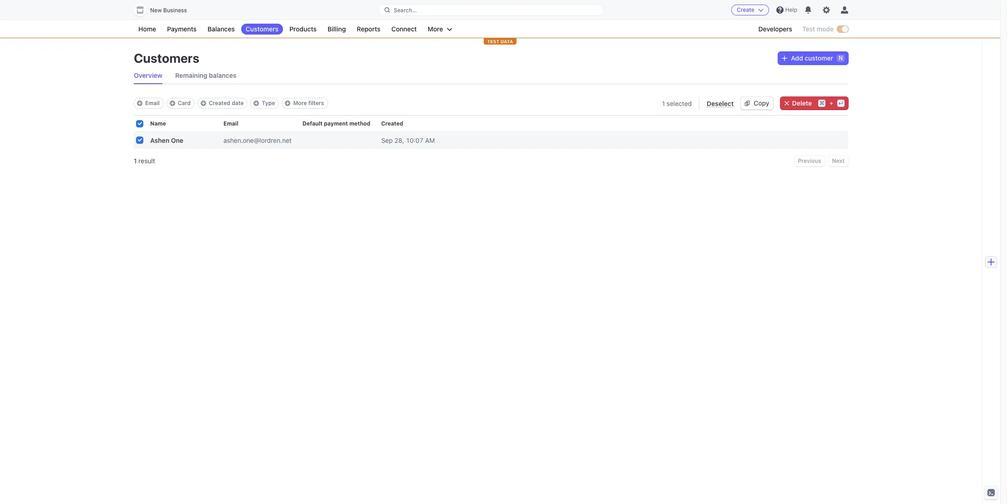 Task type: describe. For each thing, give the bounding box(es) containing it.
overview link
[[134, 67, 162, 84]]

test data
[[487, 39, 513, 44]]

0 horizontal spatial customers
[[134, 51, 199, 66]]

mode
[[817, 25, 834, 33]]

reports link
[[352, 24, 385, 35]]

next button
[[829, 156, 848, 167]]

result
[[139, 157, 155, 165]]

Search… text field
[[379, 4, 603, 16]]

add more filters image
[[285, 101, 291, 106]]

test mode
[[802, 25, 834, 33]]

add customer
[[791, 54, 833, 62]]

tab list containing overview
[[134, 67, 848, 84]]

add
[[791, 54, 803, 62]]

add email image
[[137, 101, 142, 106]]

add type image
[[254, 101, 259, 106]]

new business
[[150, 7, 187, 14]]

home
[[138, 25, 156, 33]]

ashen one link
[[150, 133, 194, 148]]

Select Item checkbox
[[137, 137, 143, 143]]

add card image
[[170, 101, 175, 106]]

remaining balances link
[[175, 67, 236, 84]]

sep
[[381, 136, 393, 144]]

copy button
[[741, 97, 773, 110]]

payment
[[324, 120, 348, 127]]

1 for 1 result
[[134, 157, 137, 165]]

method
[[349, 120, 370, 127]]

balances
[[208, 25, 235, 33]]

balances
[[209, 71, 236, 79]]

help
[[786, 6, 797, 13]]

created for created
[[381, 120, 403, 127]]

new business button
[[134, 4, 196, 16]]

help button
[[773, 3, 801, 17]]

ashen one
[[150, 136, 183, 144]]

↵
[[839, 100, 844, 107]]

1 selected
[[662, 99, 692, 107]]

sep 28, 10:07 am link
[[381, 133, 446, 148]]

previous
[[798, 157, 821, 164]]

remaining
[[175, 71, 207, 79]]

created date
[[209, 100, 244, 107]]

28,
[[394, 136, 404, 144]]

customer
[[805, 54, 833, 62]]

overview
[[134, 71, 162, 79]]

previous button
[[795, 156, 825, 167]]

products
[[289, 25, 317, 33]]

date
[[232, 100, 244, 107]]

business
[[163, 7, 187, 14]]

home link
[[134, 24, 161, 35]]

ashen.one@lordren.net link
[[224, 133, 303, 148]]

developers link
[[754, 24, 797, 35]]

connect
[[391, 25, 417, 33]]

+
[[830, 100, 833, 107]]

delete
[[792, 99, 812, 107]]

0 vertical spatial email
[[145, 100, 160, 107]]

selected
[[667, 99, 692, 107]]



Task type: locate. For each thing, give the bounding box(es) containing it.
0 vertical spatial created
[[209, 100, 230, 107]]

card
[[178, 100, 191, 107]]

next
[[832, 157, 845, 164]]

email
[[145, 100, 160, 107], [224, 120, 238, 127]]

0 horizontal spatial created
[[209, 100, 230, 107]]

name
[[150, 120, 166, 127]]

more right connect
[[428, 25, 443, 33]]

developers
[[759, 25, 792, 33]]

tab list
[[134, 67, 848, 84]]

ashen
[[150, 136, 169, 144]]

n
[[839, 55, 843, 61]]

payments link
[[163, 24, 201, 35]]

10:07
[[406, 136, 424, 144]]

⌘
[[820, 100, 825, 107]]

1 horizontal spatial 1
[[662, 99, 665, 107]]

test
[[802, 25, 815, 33]]

email down 'created date'
[[224, 120, 238, 127]]

customers up overview on the top left of the page
[[134, 51, 199, 66]]

more inside button
[[428, 25, 443, 33]]

1 vertical spatial more
[[293, 100, 307, 107]]

more
[[428, 25, 443, 33], [293, 100, 307, 107]]

1 horizontal spatial more
[[428, 25, 443, 33]]

more filters
[[293, 100, 324, 107]]

search…
[[394, 7, 417, 13]]

ashen.one@lordren.net
[[224, 136, 292, 144]]

1 vertical spatial email
[[224, 120, 238, 127]]

default payment method
[[303, 120, 370, 127]]

default
[[303, 120, 323, 127]]

1 left the result
[[134, 157, 137, 165]]

deselect button
[[707, 98, 734, 109]]

sep 28, 10:07 am
[[381, 136, 435, 144]]

created right add created date image
[[209, 100, 230, 107]]

add created date image
[[201, 101, 206, 106]]

1 vertical spatial created
[[381, 120, 403, 127]]

more right add more filters icon
[[293, 100, 307, 107]]

created up sep
[[381, 120, 403, 127]]

test
[[487, 39, 499, 44]]

0 vertical spatial more
[[428, 25, 443, 33]]

reports
[[357, 25, 381, 33]]

payments
[[167, 25, 197, 33]]

1 for 1 selected
[[662, 99, 665, 107]]

more for more filters
[[293, 100, 307, 107]]

billing link
[[323, 24, 350, 35]]

0 vertical spatial 1
[[662, 99, 665, 107]]

toolbar containing email
[[134, 98, 328, 109]]

0 horizontal spatial more
[[293, 100, 307, 107]]

svg image
[[745, 101, 750, 106]]

products link
[[285, 24, 321, 35]]

1 vertical spatial customers
[[134, 51, 199, 66]]

0 horizontal spatial email
[[145, 100, 160, 107]]

more for more
[[428, 25, 443, 33]]

created
[[209, 100, 230, 107], [381, 120, 403, 127]]

Deselect All checkbox
[[137, 121, 143, 127]]

new
[[150, 7, 162, 14]]

am
[[425, 136, 435, 144]]

1 horizontal spatial created
[[381, 120, 403, 127]]

1 result
[[134, 157, 155, 165]]

created inside toolbar
[[209, 100, 230, 107]]

customers link
[[241, 24, 283, 35]]

type
[[262, 100, 275, 107]]

billing
[[328, 25, 346, 33]]

created for created date
[[209, 100, 230, 107]]

customers left products
[[246, 25, 279, 33]]

0 horizontal spatial 1
[[134, 157, 137, 165]]

balances link
[[203, 24, 239, 35]]

0 vertical spatial customers
[[246, 25, 279, 33]]

filters
[[308, 100, 324, 107]]

1 left the selected
[[662, 99, 665, 107]]

1 horizontal spatial email
[[224, 120, 238, 127]]

1
[[662, 99, 665, 107], [134, 157, 137, 165]]

more button
[[423, 24, 457, 35]]

1 horizontal spatial customers
[[246, 25, 279, 33]]

deselect
[[707, 99, 734, 107]]

email right "add email" icon
[[145, 100, 160, 107]]

connect link
[[387, 24, 421, 35]]

remaining balances
[[175, 71, 236, 79]]

copy
[[754, 99, 770, 107]]

data
[[501, 39, 513, 44]]

more inside toolbar
[[293, 100, 307, 107]]

Search… search field
[[379, 4, 603, 16]]

svg image
[[782, 56, 788, 61]]

1 vertical spatial 1
[[134, 157, 137, 165]]

customers
[[246, 25, 279, 33], [134, 51, 199, 66]]

create
[[737, 6, 755, 13]]

one
[[171, 136, 183, 144]]

create button
[[732, 5, 769, 15]]

toolbar
[[134, 98, 328, 109]]



Task type: vqa. For each thing, say whether or not it's contained in the screenshot.
"core navigation links" element
no



